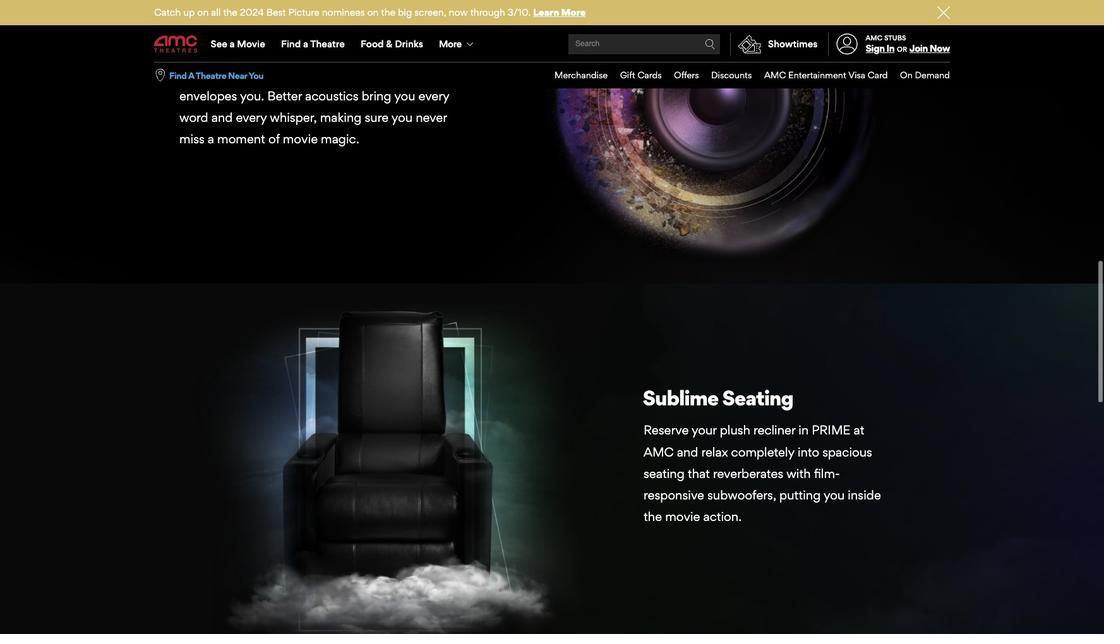 Task type: locate. For each thing, give the bounding box(es) containing it.
every down you.
[[236, 110, 267, 125]]

you
[[249, 70, 264, 81]]

movie down responsive
[[666, 510, 701, 525]]

1 vertical spatial more
[[439, 38, 462, 50]]

amc down showtimes link
[[765, 70, 787, 80]]

offers
[[675, 70, 700, 80]]

more right learn
[[562, 6, 586, 18]]

theatre up as
[[310, 38, 345, 50]]

1 vertical spatial movie
[[666, 510, 701, 525]]

2 horizontal spatial amc
[[866, 33, 883, 42]]

find a theatre near you button
[[169, 69, 264, 82]]

1 vertical spatial find
[[169, 70, 187, 81]]

merchandise
[[555, 70, 608, 80]]

0 vertical spatial menu
[[154, 27, 951, 62]]

catch up on all the 2024 best picture nominees on the big screen, now through 3/10. learn more
[[154, 6, 586, 18]]

2 horizontal spatial a
[[303, 38, 308, 50]]

amc for visa
[[765, 70, 787, 80]]

and inside reserve your plush recliner in prime at amc and relax completely into spacious seating that reverberates with film- responsive subwoofers, putting you inside the movie action.
[[677, 445, 699, 460]]

theatre inside "link"
[[310, 38, 345, 50]]

theatre
[[310, 38, 345, 50], [196, 70, 227, 81]]

sublime seating
[[643, 386, 794, 411]]

surround
[[239, 67, 289, 82]]

0 horizontal spatial more
[[439, 38, 462, 50]]

0 horizontal spatial every
[[236, 110, 267, 125]]

better
[[268, 88, 302, 104]]

sign in or join amc stubs element
[[828, 27, 951, 62]]

action.
[[704, 510, 742, 525]]

0 vertical spatial more
[[562, 6, 586, 18]]

theatre right a on the top left of the page
[[196, 70, 227, 81]]

sizzling sound
[[179, 29, 314, 55]]

seating
[[644, 466, 685, 482]]

every up never at left
[[419, 88, 450, 104]]

more down now
[[439, 38, 462, 50]]

cards
[[638, 70, 662, 80]]

amc for sign
[[866, 33, 883, 42]]

moment
[[218, 132, 265, 147]]

a right miss
[[208, 132, 214, 147]]

more
[[562, 6, 586, 18], [439, 38, 462, 50]]

1 vertical spatial amc
[[765, 70, 787, 80]]

menu down 'showtimes' image
[[543, 63, 951, 88]]

sign in button
[[866, 42, 895, 54]]

the left big
[[381, 6, 396, 18]]

a
[[230, 38, 235, 50], [303, 38, 308, 50], [208, 132, 214, 147]]

a right see
[[230, 38, 235, 50]]

1 horizontal spatial find
[[281, 38, 301, 50]]

magic.
[[321, 132, 359, 147]]

showtimes link
[[731, 33, 818, 56]]

and down "envelopes"
[[212, 110, 233, 125]]

offers link
[[662, 63, 700, 88]]

0 horizontal spatial and
[[212, 110, 233, 125]]

0 horizontal spatial amc
[[644, 445, 674, 460]]

movie down whisper,
[[283, 132, 318, 147]]

never
[[416, 110, 447, 125]]

the right all
[[223, 6, 238, 18]]

submit search icon image
[[705, 39, 716, 49]]

find inside "link"
[[281, 38, 301, 50]]

amc logo image
[[154, 36, 198, 53], [154, 36, 198, 53]]

0 horizontal spatial a
[[208, 132, 214, 147]]

amc up sign
[[866, 33, 883, 42]]

acoustics
[[305, 88, 359, 104]]

0 vertical spatial find
[[281, 38, 301, 50]]

on right nominees
[[368, 6, 379, 18]]

on
[[901, 70, 913, 80]]

every
[[419, 88, 450, 104], [236, 110, 267, 125]]

theatre inside button
[[196, 70, 227, 81]]

the
[[223, 6, 238, 18], [381, 6, 396, 18], [644, 510, 663, 525]]

picture
[[289, 6, 320, 18]]

reserve
[[644, 423, 689, 438]]

you right bring
[[395, 88, 416, 104]]

you down film-
[[824, 488, 845, 503]]

1 horizontal spatial movie
[[666, 510, 701, 525]]

in
[[799, 423, 809, 438]]

close this dialog image
[[1083, 610, 1096, 623]]

on left all
[[197, 6, 209, 18]]

2 horizontal spatial the
[[644, 510, 663, 525]]

and up that
[[677, 445, 699, 460]]

1 horizontal spatial on
[[368, 6, 379, 18]]

at
[[854, 423, 865, 438]]

see a movie
[[211, 38, 265, 50]]

of
[[269, 132, 280, 147]]

as
[[316, 67, 328, 82]]

sound
[[200, 67, 235, 82]]

menu
[[154, 27, 951, 62], [543, 63, 951, 88]]

or
[[898, 45, 908, 54]]

now
[[449, 6, 468, 18]]

let
[[180, 67, 197, 82]]

find
[[281, 38, 301, 50], [169, 70, 187, 81]]

a for theatre
[[303, 38, 308, 50]]

a down picture
[[303, 38, 308, 50]]

0 horizontal spatial theatre
[[196, 70, 227, 81]]

2024
[[240, 6, 264, 18]]

1 vertical spatial and
[[677, 445, 699, 460]]

find inside button
[[169, 70, 187, 81]]

find down picture
[[281, 38, 301, 50]]

see
[[211, 38, 228, 50]]

let sound surround you as entertainment envelopes you. better acoustics bring you every word and every whisper, making sure you never miss a moment of movie magic.
[[180, 67, 450, 147]]

more button
[[431, 27, 484, 62]]

movie
[[283, 132, 318, 147], [666, 510, 701, 525]]

see a movie link
[[203, 27, 273, 62]]

amc up seating
[[644, 445, 674, 460]]

your
[[692, 423, 717, 438]]

1 vertical spatial every
[[236, 110, 267, 125]]

learn
[[534, 6, 560, 18]]

nominees
[[322, 6, 365, 18]]

0 vertical spatial amc
[[866, 33, 883, 42]]

0 vertical spatial every
[[419, 88, 450, 104]]

card
[[868, 70, 889, 80]]

amc stubs sign in or join now
[[866, 33, 951, 54]]

1 horizontal spatial and
[[677, 445, 699, 460]]

1 vertical spatial theatre
[[196, 70, 227, 81]]

join
[[910, 42, 929, 54]]

amc
[[866, 33, 883, 42], [765, 70, 787, 80], [644, 445, 674, 460]]

you right sure
[[392, 110, 413, 125]]

1 horizontal spatial a
[[230, 38, 235, 50]]

0 vertical spatial movie
[[283, 132, 318, 147]]

gift cards
[[621, 70, 662, 80]]

on
[[197, 6, 209, 18], [368, 6, 379, 18]]

gift cards link
[[608, 63, 662, 88]]

0 horizontal spatial find
[[169, 70, 187, 81]]

the down responsive
[[644, 510, 663, 525]]

0 horizontal spatial movie
[[283, 132, 318, 147]]

putting
[[780, 488, 821, 503]]

food & drinks link
[[353, 27, 431, 62]]

1 vertical spatial menu
[[543, 63, 951, 88]]

a inside "link"
[[303, 38, 308, 50]]

0 vertical spatial theatre
[[310, 38, 345, 50]]

you
[[292, 67, 313, 82], [395, 88, 416, 104], [392, 110, 413, 125], [824, 488, 845, 503]]

find left a on the top left of the page
[[169, 70, 187, 81]]

amc entertainment visa card
[[765, 70, 889, 80]]

find a theatre link
[[273, 27, 353, 62]]

0 horizontal spatial on
[[197, 6, 209, 18]]

bring
[[362, 88, 392, 104]]

and inside let sound surround you as entertainment envelopes you. better acoustics bring you every word and every whisper, making sure you never miss a moment of movie magic.
[[212, 110, 233, 125]]

amc inside amc stubs sign in or join now
[[866, 33, 883, 42]]

1 horizontal spatial amc
[[765, 70, 787, 80]]

0 vertical spatial and
[[212, 110, 233, 125]]

subwoofers,
[[708, 488, 777, 503]]

showtimes image
[[731, 33, 769, 56]]

menu down learn
[[154, 27, 951, 62]]

you left as
[[292, 67, 313, 82]]

that
[[688, 466, 711, 482]]

1 horizontal spatial theatre
[[310, 38, 345, 50]]

amc inside reserve your plush recliner in prime at amc and relax completely into spacious seating that reverberates with film- responsive subwoofers, putting you inside the movie action.
[[644, 445, 674, 460]]

drinks
[[395, 38, 423, 50]]

2 vertical spatial amc
[[644, 445, 674, 460]]

making
[[320, 110, 362, 125]]



Task type: vqa. For each thing, say whether or not it's contained in the screenshot.
screen,
yes



Task type: describe. For each thing, give the bounding box(es) containing it.
find a theatre
[[281, 38, 345, 50]]

find for find a theatre
[[281, 38, 301, 50]]

reverberates
[[714, 466, 784, 482]]

more inside button
[[439, 38, 462, 50]]

1 horizontal spatial every
[[419, 88, 450, 104]]

food & drinks
[[361, 38, 423, 50]]

gift
[[621, 70, 636, 80]]

up
[[183, 6, 195, 18]]

reserve your plush recliner in prime at amc and relax completely into spacious seating that reverberates with film- responsive subwoofers, putting you inside the movie action.
[[644, 423, 882, 525]]

join now button
[[910, 42, 951, 54]]

entertainment
[[332, 67, 411, 82]]

sound
[[254, 29, 314, 55]]

1 horizontal spatial the
[[381, 6, 396, 18]]

discounts
[[712, 70, 753, 80]]

envelopes
[[180, 88, 237, 104]]

into
[[798, 445, 820, 460]]

find a theatre near you
[[169, 70, 264, 81]]

big
[[398, 6, 412, 18]]

prime
[[812, 423, 851, 438]]

completely
[[732, 445, 795, 460]]

seating
[[723, 386, 794, 411]]

search the AMC website text field
[[574, 40, 705, 49]]

relax
[[702, 445, 729, 460]]

movie inside reserve your plush recliner in prime at amc and relax completely into spacious seating that reverberates with film- responsive subwoofers, putting you inside the movie action.
[[666, 510, 701, 525]]

all
[[211, 6, 221, 18]]

screen,
[[415, 6, 447, 18]]

2 on from the left
[[368, 6, 379, 18]]

whisper,
[[270, 110, 317, 125]]

word
[[180, 110, 208, 125]]

merchandise link
[[543, 63, 608, 88]]

1 on from the left
[[197, 6, 209, 18]]

spacious
[[823, 445, 873, 460]]

showtimes
[[769, 38, 818, 50]]

recliner
[[754, 423, 796, 438]]

miss
[[180, 132, 205, 147]]

sign
[[866, 42, 885, 54]]

demand
[[916, 70, 951, 80]]

entertainment
[[789, 70, 847, 80]]

you inside reserve your plush recliner in prime at amc and relax completely into spacious seating that reverberates with film- responsive subwoofers, putting you inside the movie action.
[[824, 488, 845, 503]]

sizzling
[[179, 29, 250, 55]]

near
[[228, 70, 247, 81]]

3/10.
[[508, 6, 531, 18]]

inside
[[849, 488, 882, 503]]

menu containing merchandise
[[543, 63, 951, 88]]

sublime seating image
[[154, 304, 619, 635]]

amc entertainment visa card link
[[753, 63, 889, 88]]

in
[[887, 42, 895, 54]]

discounts link
[[700, 63, 753, 88]]

movie inside let sound surround you as entertainment envelopes you. better acoustics bring you every word and every whisper, making sure you never miss a moment of movie magic.
[[283, 132, 318, 147]]

catch
[[154, 6, 181, 18]]

find for find a theatre near you
[[169, 70, 187, 81]]

&
[[386, 38, 393, 50]]

sizzling sound image
[[486, 0, 951, 263]]

theatre for a
[[196, 70, 227, 81]]

film-
[[815, 466, 841, 482]]

stubs
[[885, 33, 907, 42]]

the inside reserve your plush recliner in prime at amc and relax completely into spacious seating that reverberates with film- responsive subwoofers, putting you inside the movie action.
[[644, 510, 663, 525]]

you.
[[240, 88, 264, 104]]

now
[[930, 42, 951, 54]]

sure
[[365, 110, 389, 125]]

responsive
[[644, 488, 705, 503]]

theatre for a
[[310, 38, 345, 50]]

0 horizontal spatial the
[[223, 6, 238, 18]]

best
[[267, 6, 286, 18]]

a for movie
[[230, 38, 235, 50]]

learn more link
[[534, 6, 586, 18]]

plush
[[720, 423, 751, 438]]

a inside let sound surround you as entertainment envelopes you. better acoustics bring you every word and every whisper, making sure you never miss a moment of movie magic.
[[208, 132, 214, 147]]

through
[[471, 6, 506, 18]]

visa
[[849, 70, 866, 80]]

1 horizontal spatial more
[[562, 6, 586, 18]]

menu containing more
[[154, 27, 951, 62]]

food
[[361, 38, 384, 50]]

on demand
[[901, 70, 951, 80]]

on demand link
[[889, 63, 951, 88]]

movie
[[237, 38, 265, 50]]

user profile image
[[830, 34, 865, 55]]

with
[[787, 466, 811, 482]]

sublime
[[643, 386, 719, 411]]



